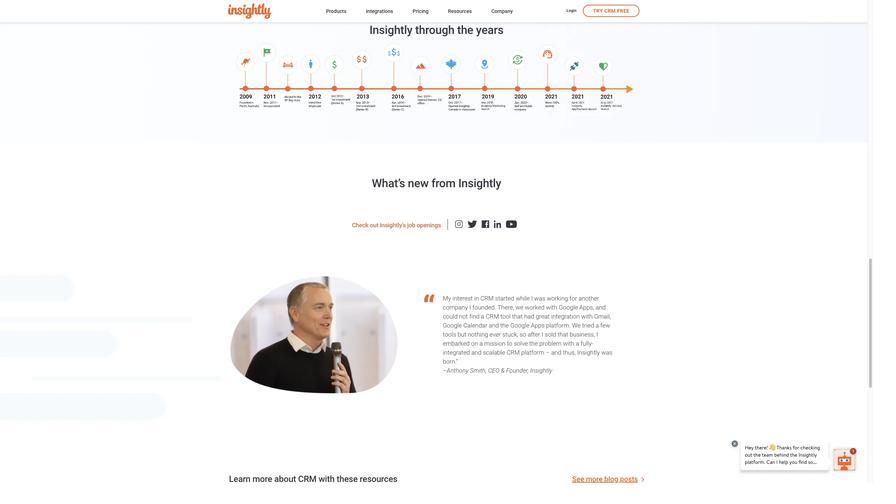 Task type: vqa. For each thing, say whether or not it's contained in the screenshot.
MORE
no



Task type: describe. For each thing, give the bounding box(es) containing it.
insightly logo link
[[228, 3, 315, 19]]

0 vertical spatial that
[[513, 313, 523, 321]]

1 vertical spatial the
[[501, 322, 509, 330]]

2 vertical spatial the
[[530, 340, 538, 348]]

great
[[536, 313, 550, 321]]

what's
[[372, 177, 405, 190]]

1 horizontal spatial google
[[511, 322, 530, 330]]

products link
[[326, 7, 347, 17]]

born."
[[443, 358, 458, 366]]

crm inside button
[[605, 8, 616, 14]]

we
[[516, 304, 524, 312]]

scalable
[[483, 349, 506, 357]]

on
[[472, 340, 479, 348]]

started
[[496, 295, 515, 302]]

few
[[601, 322, 611, 330]]

interest
[[453, 295, 473, 302]]

solve
[[514, 340, 528, 348]]

platform.
[[547, 322, 571, 330]]

crm up founded.
[[481, 295, 494, 302]]

i up find
[[470, 304, 471, 312]]

in
[[475, 295, 479, 302]]

problem
[[540, 340, 562, 348]]

and down on
[[472, 349, 482, 357]]

founded.
[[473, 304, 497, 312]]

to
[[508, 340, 513, 348]]

working
[[547, 295, 569, 302]]

try
[[594, 8, 604, 14]]

but
[[458, 331, 467, 339]]

0 vertical spatial the
[[458, 23, 474, 37]]

2 horizontal spatial google
[[559, 304, 578, 312]]

my
[[443, 295, 452, 302]]

there,
[[498, 304, 515, 312]]

apps
[[531, 322, 545, 330]]

check out insightly's job openings
[[352, 222, 441, 229]]

job
[[408, 222, 416, 229]]

sold
[[545, 331, 557, 339]]

years
[[477, 23, 504, 37]]

i right while
[[532, 295, 533, 302]]

try crm free
[[594, 8, 630, 14]]

find
[[470, 313, 480, 321]]

out
[[370, 222, 379, 229]]

company
[[443, 304, 468, 312]]

gmail,
[[595, 313, 612, 321]]

nothing
[[468, 331, 489, 339]]

2 vertical spatial with
[[564, 340, 575, 348]]

another
[[579, 295, 600, 302]]

company link
[[492, 7, 513, 17]]

login link
[[567, 8, 577, 14]]

through
[[416, 23, 455, 37]]

we
[[573, 322, 581, 330]]

a right find
[[482, 313, 485, 321]]

calendar
[[464, 322, 488, 330]]

0 horizontal spatial google
[[443, 322, 462, 330]]

1 horizontal spatial that
[[558, 331, 569, 339]]

so
[[520, 331, 527, 339]]



Task type: locate. For each thing, give the bounding box(es) containing it.
while
[[516, 295, 530, 302]]

1 horizontal spatial the
[[501, 322, 509, 330]]

integrations link
[[366, 7, 394, 17]]

was up worked
[[535, 295, 546, 302]]

thus,
[[563, 349, 576, 357]]

was down few
[[602, 349, 613, 357]]

free
[[618, 8, 630, 14]]

mission
[[485, 340, 506, 348]]

and up gmail,
[[596, 304, 606, 312]]

company
[[492, 8, 513, 14]]

0 vertical spatial with
[[547, 304, 558, 312]]

resources link
[[448, 7, 472, 17]]

2 horizontal spatial the
[[530, 340, 538, 348]]

–
[[546, 349, 550, 357]]

check out insightly's job openings link
[[352, 222, 455, 229]]

tried
[[583, 322, 595, 330]]

that down platform.
[[558, 331, 569, 339]]

2 horizontal spatial with
[[582, 313, 593, 321]]

insightly
[[370, 23, 413, 37], [459, 177, 502, 190], [578, 349, 600, 357], [531, 368, 553, 375]]

had
[[525, 313, 535, 321]]

platform
[[522, 349, 545, 357]]

0 horizontal spatial was
[[535, 295, 546, 302]]

&
[[501, 368, 505, 375]]

pricing link
[[413, 7, 429, 17]]

products
[[326, 8, 347, 14]]

crm
[[605, 8, 616, 14], [481, 295, 494, 302], [486, 313, 500, 321], [507, 349, 520, 357]]

crm down to
[[507, 349, 520, 357]]

a left fully-
[[576, 340, 580, 348]]

insightly logo image
[[228, 3, 272, 19]]

new
[[408, 177, 429, 190]]

crm down founded.
[[486, 313, 500, 321]]

a left few
[[596, 322, 599, 330]]

business,
[[570, 331, 596, 339]]

1 vertical spatial that
[[558, 331, 569, 339]]

crm right try
[[605, 8, 616, 14]]

insightly's
[[380, 222, 406, 229]]

tool
[[501, 313, 511, 321]]

i left sold at the bottom right of the page
[[542, 331, 544, 339]]

stuck,
[[503, 331, 519, 339]]

google down could
[[443, 322, 462, 330]]

after
[[528, 331, 541, 339]]

0 horizontal spatial with
[[547, 304, 558, 312]]

tools
[[443, 331, 457, 339]]

founder,
[[507, 368, 529, 375]]

embarked
[[443, 340, 470, 348]]

ceo
[[489, 368, 500, 375]]

that
[[513, 313, 523, 321], [558, 331, 569, 339]]

for
[[570, 295, 578, 302]]

1 vertical spatial was
[[602, 349, 613, 357]]

and
[[596, 304, 606, 312], [489, 322, 499, 330], [472, 349, 482, 357], [552, 349, 562, 357]]

the down resources link
[[458, 23, 474, 37]]

google up so at the right of page
[[511, 322, 530, 330]]

the down "tool"
[[501, 322, 509, 330]]

openings
[[417, 222, 441, 229]]

check
[[352, 222, 369, 229]]

with down apps,
[[582, 313, 593, 321]]

–anthony
[[443, 368, 469, 375]]

a
[[482, 313, 485, 321], [596, 322, 599, 330], [480, 340, 483, 348], [576, 340, 580, 348]]

try crm free link
[[584, 5, 640, 17]]

worked
[[525, 304, 545, 312]]

integration
[[552, 313, 580, 321]]

0 horizontal spatial that
[[513, 313, 523, 321]]

and up ever at the bottom right
[[489, 322, 499, 330]]

0 vertical spatial was
[[535, 295, 546, 302]]

integrations
[[366, 8, 394, 14]]

i
[[532, 295, 533, 302], [470, 304, 471, 312], [542, 331, 544, 339], [597, 331, 599, 339]]

google
[[559, 304, 578, 312], [443, 322, 462, 330], [511, 322, 530, 330]]

fully-
[[581, 340, 594, 348]]

from
[[432, 177, 456, 190]]

resources
[[448, 8, 472, 14]]

i right the business,
[[597, 331, 599, 339]]

0 horizontal spatial the
[[458, 23, 474, 37]]

what's new from insightly
[[372, 177, 502, 190]]

login
[[567, 8, 577, 13]]

1 horizontal spatial was
[[602, 349, 613, 357]]

could
[[443, 313, 458, 321]]

1 vertical spatial with
[[582, 313, 593, 321]]

with
[[547, 304, 558, 312], [582, 313, 593, 321], [564, 340, 575, 348]]

ever
[[490, 331, 501, 339]]

with up thus,
[[564, 340, 575, 348]]

apps,
[[580, 304, 595, 312]]

integrated
[[443, 349, 470, 357]]

1 horizontal spatial with
[[564, 340, 575, 348]]

google up "integration" on the right bottom of the page
[[559, 304, 578, 312]]

pricing
[[413, 8, 429, 14]]

try crm free button
[[584, 5, 640, 17]]

my interest in crm started while i was working for another company i founded. there, we worked with google apps, and could not find a crm tool that had great integration with gmail, google calendar and the google apps platform. we tried a few tools but nothing ever stuck, so after i sold that business, i embarked on a mission to solve the problem with a fully- integrated and scalable crm platform – and thus, insightly was born." –anthony smith, ceo & founder, insightly
[[443, 295, 613, 375]]

and right –
[[552, 349, 562, 357]]

the
[[458, 23, 474, 37], [501, 322, 509, 330], [530, 340, 538, 348]]

insightly through the years
[[370, 23, 504, 37]]

the down the after
[[530, 340, 538, 348]]

smith,
[[471, 368, 487, 375]]

a right on
[[480, 340, 483, 348]]

that down we
[[513, 313, 523, 321]]

not
[[460, 313, 468, 321]]

with down working
[[547, 304, 558, 312]]

was
[[535, 295, 546, 302], [602, 349, 613, 357]]



